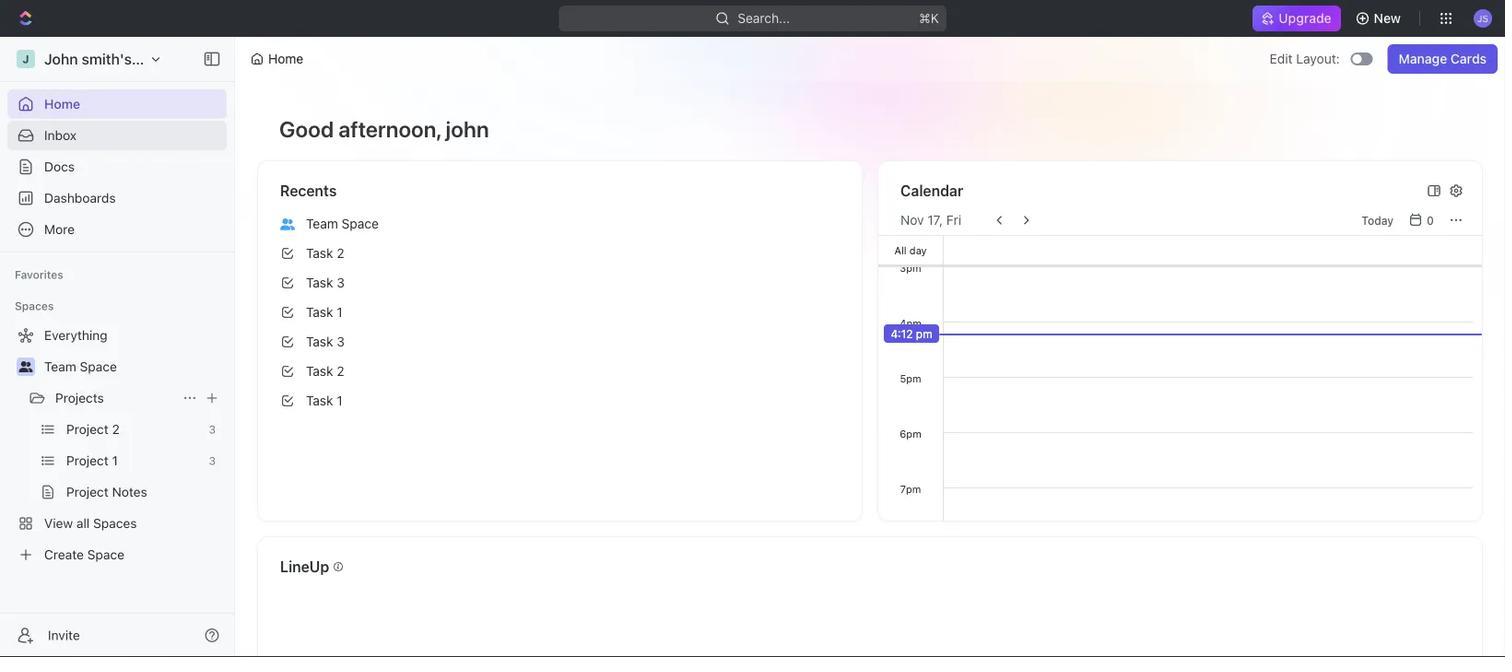 Task type: describe. For each thing, give the bounding box(es) containing it.
‎task for ‎task 2
[[306, 364, 333, 379]]

john
[[44, 50, 78, 68]]

⌘k
[[919, 11, 939, 26]]

today button
[[1355, 209, 1401, 231]]

projects link
[[55, 384, 175, 413]]

‎task 1 link
[[273, 386, 847, 416]]

project for project 2
[[66, 422, 109, 437]]

day
[[910, 244, 927, 256]]

3 right project 2 link
[[209, 423, 216, 436]]

1 for task 1
[[337, 305, 343, 320]]

team space inside tree
[[44, 359, 117, 374]]

task 2 link
[[273, 239, 847, 268]]

0 horizontal spatial team space link
[[44, 352, 223, 382]]

all day
[[895, 244, 927, 256]]

pm
[[916, 327, 933, 340]]

3 down task 2
[[337, 275, 345, 290]]

2 task from the top
[[306, 275, 333, 290]]

inbox
[[44, 128, 77, 143]]

project 2 link
[[66, 415, 201, 444]]

calendar
[[901, 182, 964, 200]]

docs link
[[7, 152, 227, 182]]

upgrade link
[[1253, 6, 1341, 31]]

4:12
[[891, 327, 913, 340]]

today
[[1362, 214, 1394, 227]]

inbox link
[[7, 121, 227, 150]]

4 task from the top
[[306, 334, 333, 349]]

1 task 3 from the top
[[306, 275, 345, 290]]

recents
[[280, 182, 337, 200]]

‎task 2 link
[[273, 357, 847, 386]]

3 up project notes link
[[209, 455, 216, 467]]

task 1
[[306, 305, 343, 320]]

3pm
[[900, 262, 922, 274]]

2 for ‎task 2
[[337, 364, 344, 379]]

1 horizontal spatial team space link
[[273, 209, 847, 239]]

sidebar navigation
[[0, 37, 239, 657]]

create
[[44, 547, 84, 562]]

layout:
[[1297, 51, 1340, 66]]

view
[[44, 516, 73, 531]]

nov
[[901, 213, 924, 228]]

lineup
[[280, 558, 329, 576]]

‎task 2
[[306, 364, 344, 379]]

upgrade
[[1279, 11, 1332, 26]]

1 task 3 link from the top
[[273, 268, 847, 298]]

good
[[279, 116, 334, 142]]

‎task 1
[[306, 393, 343, 408]]

3 up "‎task 2"
[[337, 334, 345, 349]]

new
[[1374, 11, 1401, 26]]

1 vertical spatial space
[[80, 359, 117, 374]]

4:12 pm
[[891, 327, 933, 340]]

create space
[[44, 547, 124, 562]]

manage cards button
[[1388, 44, 1498, 74]]

2 task 3 link from the top
[[273, 327, 847, 357]]

spaces inside 'link'
[[93, 516, 137, 531]]



Task type: vqa. For each thing, say whether or not it's contained in the screenshot.
'everything' link
yes



Task type: locate. For each thing, give the bounding box(es) containing it.
1 vertical spatial 1
[[337, 393, 343, 408]]

1 vertical spatial spaces
[[93, 516, 137, 531]]

task 2
[[306, 246, 344, 261]]

0 vertical spatial task 3
[[306, 275, 345, 290]]

2 vertical spatial project
[[66, 484, 109, 500]]

2 task 3 from the top
[[306, 334, 345, 349]]

team
[[306, 216, 338, 231], [44, 359, 76, 374]]

1 vertical spatial 2
[[337, 364, 344, 379]]

team space
[[306, 216, 379, 231], [44, 359, 117, 374]]

2 inside project 2 link
[[112, 422, 120, 437]]

1 horizontal spatial spaces
[[93, 516, 137, 531]]

manage cards
[[1399, 51, 1487, 66]]

new button
[[1348, 4, 1412, 33]]

good afternoon, john
[[279, 116, 489, 142]]

‎task down "‎task 2"
[[306, 393, 333, 408]]

more button
[[7, 215, 227, 244]]

user group image inside the sidebar navigation
[[19, 361, 33, 372]]

0 horizontal spatial spaces
[[15, 300, 54, 313]]

view all spaces
[[44, 516, 137, 531]]

team space up projects
[[44, 359, 117, 374]]

js
[[1478, 13, 1489, 23]]

smith's
[[82, 50, 132, 68]]

view all spaces link
[[7, 509, 223, 538]]

6pm
[[900, 428, 922, 440]]

1 vertical spatial user group image
[[19, 361, 33, 372]]

0 horizontal spatial team
[[44, 359, 76, 374]]

search...
[[738, 11, 790, 26]]

1 vertical spatial team space
[[44, 359, 117, 374]]

2 for task 2
[[337, 246, 344, 261]]

0 vertical spatial team space
[[306, 216, 379, 231]]

fri
[[947, 213, 962, 228]]

everything link
[[7, 321, 223, 350]]

john smith's workspace
[[44, 50, 212, 68]]

home up inbox
[[44, 96, 80, 112]]

workspace
[[136, 50, 212, 68]]

0 vertical spatial team space link
[[273, 209, 847, 239]]

0 button
[[1405, 209, 1442, 231]]

project notes
[[66, 484, 147, 500]]

0 vertical spatial team
[[306, 216, 338, 231]]

edit layout:
[[1270, 51, 1340, 66]]

1 vertical spatial ‎task
[[306, 393, 333, 408]]

2 vertical spatial 1
[[112, 453, 118, 468]]

space up task 2
[[342, 216, 379, 231]]

1 project from the top
[[66, 422, 109, 437]]

‎task
[[306, 364, 333, 379], [306, 393, 333, 408]]

17,
[[928, 213, 943, 228]]

2 up task 1
[[337, 246, 344, 261]]

spaces down the favorites button
[[15, 300, 54, 313]]

favorites button
[[7, 264, 71, 286]]

js button
[[1469, 4, 1498, 33]]

team space link up projects link
[[44, 352, 223, 382]]

task 1 link
[[273, 298, 847, 327]]

dashboards
[[44, 190, 116, 206]]

0 horizontal spatial user group image
[[19, 361, 33, 372]]

afternoon,
[[339, 116, 441, 142]]

3 task from the top
[[306, 305, 333, 320]]

1 vertical spatial task 3 link
[[273, 327, 847, 357]]

tree containing everything
[[7, 321, 227, 570]]

project 1 link
[[66, 446, 201, 476]]

2
[[337, 246, 344, 261], [337, 364, 344, 379], [112, 422, 120, 437]]

5pm
[[900, 372, 922, 384]]

0 vertical spatial space
[[342, 216, 379, 231]]

2 for project 2
[[112, 422, 120, 437]]

task 3
[[306, 275, 345, 290], [306, 334, 345, 349]]

project 2
[[66, 422, 120, 437]]

spaces
[[15, 300, 54, 313], [93, 516, 137, 531]]

john smith's workspace, , element
[[17, 50, 35, 68]]

1 horizontal spatial user group image
[[280, 218, 295, 230]]

task 3 up "‎task 2"
[[306, 334, 345, 349]]

1 up project notes
[[112, 453, 118, 468]]

task
[[306, 246, 333, 261], [306, 275, 333, 290], [306, 305, 333, 320], [306, 334, 333, 349]]

projects
[[55, 390, 104, 406]]

0 horizontal spatial home
[[44, 96, 80, 112]]

0 vertical spatial user group image
[[280, 218, 295, 230]]

more
[[44, 222, 75, 237]]

project notes link
[[66, 478, 223, 507]]

favorites
[[15, 268, 63, 281]]

task 3 down task 2
[[306, 275, 345, 290]]

home inside the sidebar navigation
[[44, 96, 80, 112]]

0 vertical spatial 2
[[337, 246, 344, 261]]

nov 17, fri button
[[901, 213, 962, 228]]

1 for ‎task 1
[[337, 393, 343, 408]]

team inside the sidebar navigation
[[44, 359, 76, 374]]

2 inside task 2 link
[[337, 246, 344, 261]]

user group image
[[280, 218, 295, 230], [19, 361, 33, 372]]

1 ‎task from the top
[[306, 364, 333, 379]]

project 1
[[66, 453, 118, 468]]

project for project 1
[[66, 453, 109, 468]]

create space link
[[7, 540, 223, 570]]

1 for project 1
[[112, 453, 118, 468]]

2 inside ‎task 2 link
[[337, 364, 344, 379]]

all
[[76, 516, 90, 531]]

1 down task 2
[[337, 305, 343, 320]]

project up view all spaces
[[66, 484, 109, 500]]

spaces up "create space" link
[[93, 516, 137, 531]]

0 horizontal spatial team space
[[44, 359, 117, 374]]

team space link
[[273, 209, 847, 239], [44, 352, 223, 382]]

0 vertical spatial task 3 link
[[273, 268, 847, 298]]

1 task from the top
[[306, 246, 333, 261]]

all
[[895, 244, 907, 256]]

2 down projects link
[[112, 422, 120, 437]]

0 vertical spatial 1
[[337, 305, 343, 320]]

notes
[[112, 484, 147, 500]]

1 inside the sidebar navigation
[[112, 453, 118, 468]]

1 vertical spatial team
[[44, 359, 76, 374]]

1 horizontal spatial team
[[306, 216, 338, 231]]

1 vertical spatial project
[[66, 453, 109, 468]]

‎task for ‎task 1
[[306, 393, 333, 408]]

0 vertical spatial home
[[268, 51, 304, 66]]

2 vertical spatial 2
[[112, 422, 120, 437]]

space
[[342, 216, 379, 231], [80, 359, 117, 374], [87, 547, 124, 562]]

j
[[22, 53, 29, 65]]

team down everything
[[44, 359, 76, 374]]

0
[[1427, 214, 1434, 227]]

tree inside the sidebar navigation
[[7, 321, 227, 570]]

home
[[268, 51, 304, 66], [44, 96, 80, 112]]

edit
[[1270, 51, 1293, 66]]

task 3 link
[[273, 268, 847, 298], [273, 327, 847, 357]]

dashboards link
[[7, 183, 227, 213]]

invite
[[48, 628, 80, 643]]

3
[[337, 275, 345, 290], [337, 334, 345, 349], [209, 423, 216, 436], [209, 455, 216, 467]]

3 project from the top
[[66, 484, 109, 500]]

4pm
[[900, 317, 922, 329]]

‎task up ‎task 1
[[306, 364, 333, 379]]

2 up ‎task 1
[[337, 364, 344, 379]]

1 horizontal spatial home
[[268, 51, 304, 66]]

space down everything link at the left
[[80, 359, 117, 374]]

7pm
[[900, 483, 921, 495]]

cards
[[1451, 51, 1487, 66]]

everything
[[44, 328, 108, 343]]

team space up task 2
[[306, 216, 379, 231]]

0 vertical spatial project
[[66, 422, 109, 437]]

team up task 2
[[306, 216, 338, 231]]

1 horizontal spatial team space
[[306, 216, 379, 231]]

1 vertical spatial home
[[44, 96, 80, 112]]

0 vertical spatial spaces
[[15, 300, 54, 313]]

team space link up task 1 link
[[273, 209, 847, 239]]

2 vertical spatial space
[[87, 547, 124, 562]]

1
[[337, 305, 343, 320], [337, 393, 343, 408], [112, 453, 118, 468]]

nov 17, fri
[[901, 213, 962, 228]]

tree
[[7, 321, 227, 570]]

space down view all spaces 'link'
[[87, 547, 124, 562]]

2 ‎task from the top
[[306, 393, 333, 408]]

home up good
[[268, 51, 304, 66]]

1 vertical spatial team space link
[[44, 352, 223, 382]]

2 project from the top
[[66, 453, 109, 468]]

john
[[446, 116, 489, 142]]

task 3 link up the ‎task 1 link
[[273, 327, 847, 357]]

home link
[[7, 89, 227, 119]]

project for project notes
[[66, 484, 109, 500]]

1 down "‎task 2"
[[337, 393, 343, 408]]

docs
[[44, 159, 75, 174]]

project
[[66, 422, 109, 437], [66, 453, 109, 468], [66, 484, 109, 500]]

project down project 2
[[66, 453, 109, 468]]

manage
[[1399, 51, 1448, 66]]

task 3 link up ‎task 2 link
[[273, 268, 847, 298]]

0 vertical spatial ‎task
[[306, 364, 333, 379]]

project up project 1
[[66, 422, 109, 437]]

1 vertical spatial task 3
[[306, 334, 345, 349]]



